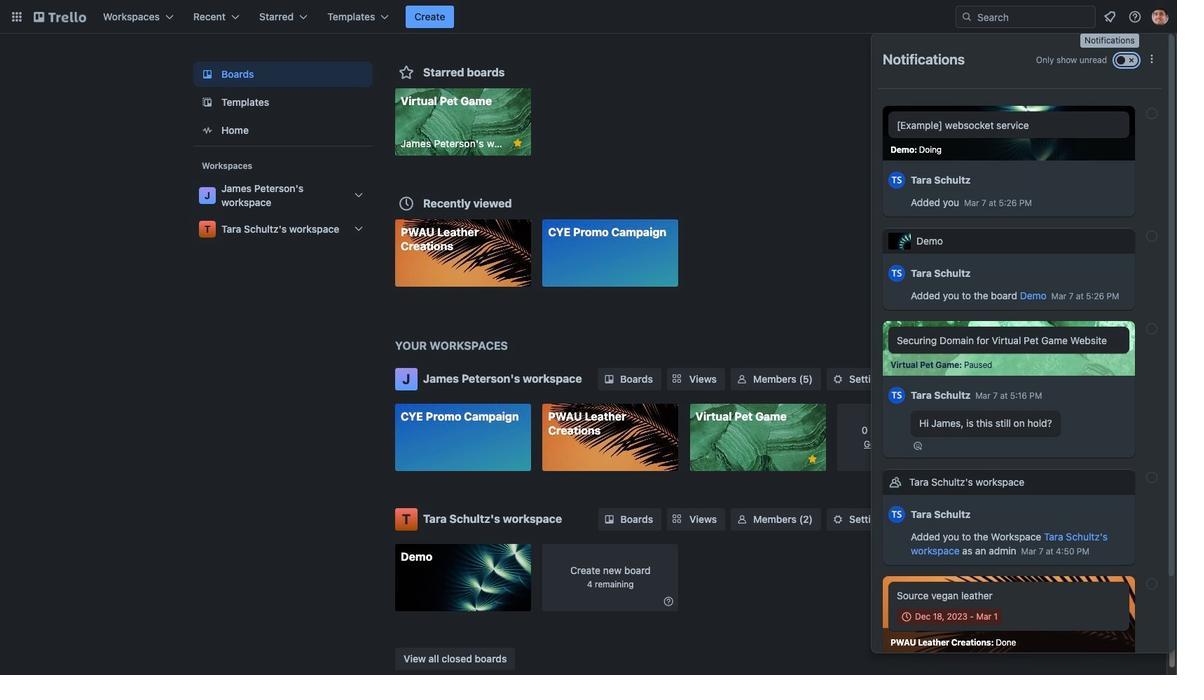 Task type: locate. For each thing, give the bounding box(es) containing it.
1 tara schultz (taraschultz7) image from the top
[[889, 263, 906, 284]]

tara schultz (taraschultz7) image
[[889, 170, 906, 191], [889, 504, 906, 525]]

0 vertical spatial tara schultz (taraschultz7) image
[[889, 170, 906, 191]]

back to home image
[[34, 6, 86, 28]]

home image
[[199, 122, 216, 139]]

1 vertical spatial tara schultz (taraschultz7) image
[[889, 504, 906, 525]]

0 notifications image
[[1102, 8, 1119, 25]]

1 tara schultz (taraschultz7) image from the top
[[889, 170, 906, 191]]

1 vertical spatial tara schultz (taraschultz7) image
[[889, 385, 906, 406]]

0 vertical spatial tara schultz (taraschultz7) image
[[889, 263, 906, 284]]

tooltip
[[1081, 34, 1140, 47]]

sm image
[[603, 372, 617, 386], [735, 372, 750, 386], [832, 372, 846, 386], [603, 512, 617, 526], [736, 512, 750, 526], [832, 512, 846, 526], [662, 594, 676, 608]]

search image
[[962, 11, 973, 22]]

2 tara schultz (taraschultz7) image from the top
[[889, 385, 906, 406]]

tara schultz (taraschultz7) image
[[889, 263, 906, 284], [889, 385, 906, 406]]



Task type: describe. For each thing, give the bounding box(es) containing it.
Search field
[[956, 6, 1097, 28]]

james peterson (jamespeterson93) image
[[1153, 8, 1169, 25]]

2 tara schultz (taraschultz7) image from the top
[[889, 504, 906, 525]]

template board image
[[199, 94, 216, 111]]

click to unstar this board. it will be removed from your starred list. image
[[512, 137, 524, 149]]

board image
[[199, 66, 216, 83]]

primary element
[[0, 0, 1178, 34]]

open information menu image
[[1129, 10, 1143, 24]]



Task type: vqa. For each thing, say whether or not it's contained in the screenshot.
the top Tara Schultz (taraschultz7) icon
yes



